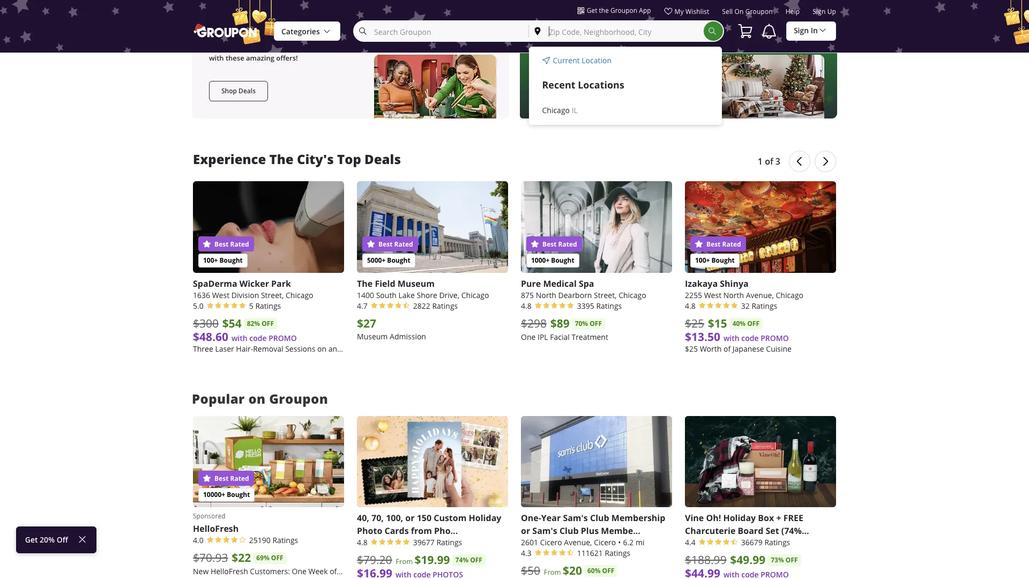 Task type: describe. For each thing, give the bounding box(es) containing it.
experience the city's top deals
[[193, 150, 401, 168]]

sign up
[[813, 7, 837, 16]]

holidays come early image
[[164, 0, 509, 119]]

one
[[521, 332, 536, 342]]

39677
[[413, 537, 435, 548]]

82%
[[247, 319, 260, 328]]

dive into holiday magic get in the spirit with holiday activities, decor & more!
[[537, 11, 762, 68]]

10000+ bought
[[203, 490, 250, 499]]

app
[[639, 6, 651, 14]]

wicker
[[240, 278, 269, 289]]

73% off
[[771, 556, 798, 565]]

with inside the holidays come early start checking off your list with these amazing offers!
[[209, 53, 224, 63]]

6.2
[[623, 537, 634, 548]]

3
[[776, 156, 781, 167]]

area
[[380, 344, 396, 354]]

40%
[[733, 319, 746, 328]]

get the groupon app button
[[577, 5, 651, 15]]

100+ bought for $15
[[695, 256, 735, 265]]

$89
[[551, 316, 570, 331]]

holiday inside vine oh! holiday box + free charcuterie board set (74%...
[[724, 512, 756, 524]]

(74%...
[[782, 525, 809, 537]]

sign for sign up
[[813, 7, 826, 16]]

membe...
[[601, 525, 641, 537]]

current
[[553, 55, 580, 65]]

these
[[226, 53, 244, 63]]

ratings for pure medical spa
[[597, 301, 622, 311]]

activities,
[[565, 48, 596, 58]]

plus
[[581, 525, 599, 537]]

sign in button
[[787, 21, 837, 41]]

•
[[618, 537, 621, 548]]

10000+
[[203, 490, 225, 499]]

ratings for the field museum
[[432, 301, 458, 311]]

come
[[296, 16, 349, 39]]

shinya
[[720, 278, 749, 289]]

help
[[786, 7, 800, 16]]

$22
[[232, 550, 251, 566]]

0 horizontal spatial 4.8
[[357, 537, 368, 548]]

bought for $89
[[551, 256, 575, 265]]

$298 $89 70% off one ipl facial treatment
[[521, 316, 609, 342]]

ratings for one-year sam's club membership or sam's club plus membe...
[[605, 548, 631, 558]]

$19.99
[[415, 552, 450, 568]]

$188.99
[[685, 552, 727, 567]]

from inside $50 from $20 60% off
[[544, 567, 561, 577]]

west inside izakaya shinya 2255 west north avenue, chicago
[[704, 290, 722, 300]]

holidays
[[209, 16, 291, 39]]

with inside dive into holiday magic get in the spirit with holiday activities, decor & more!
[[591, 39, 606, 48]]

chicago inside spaderma wicker park 1636 west division street, chicago
[[286, 290, 313, 300]]

small
[[359, 344, 378, 354]]

top
[[337, 150, 361, 168]]

best rated for $22
[[213, 474, 249, 483]]

drive,
[[439, 290, 460, 300]]

1
[[758, 156, 763, 167]]

in
[[551, 39, 557, 48]]

100+ bought for $54
[[203, 256, 243, 265]]

get inside dive into holiday magic get in the spirit with holiday activities, decor & more!
[[537, 39, 549, 48]]

sign in
[[794, 25, 818, 35]]

removal
[[253, 344, 283, 354]]

best up 5000+ bought
[[379, 240, 393, 249]]

locations
[[578, 78, 625, 92]]

$48.60
[[193, 329, 228, 345]]

dearborn
[[559, 290, 592, 300]]

current location
[[553, 55, 612, 65]]

get the groupon app
[[587, 6, 651, 14]]

izakaya shinya 2255 west north avenue, chicago
[[685, 278, 804, 300]]

shop deals
[[221, 86, 256, 96]]

from inside from $19.99
[[396, 557, 413, 566]]

rated for $22
[[230, 474, 249, 483]]

4.4
[[685, 537, 696, 548]]

facial
[[550, 332, 570, 342]]

recent
[[542, 78, 576, 92]]

5
[[249, 301, 254, 311]]

5.0
[[193, 301, 204, 311]]

$298
[[521, 316, 547, 331]]

4.8 for $89
[[521, 301, 532, 311]]

1 $25 from the top
[[685, 316, 705, 331]]

rated up 5000+ bought
[[394, 240, 413, 249]]

spa
[[579, 278, 594, 289]]

with inside '$300 $54 82% off $48.60 with code promo three laser hair-removal sessions on an extra small area'
[[232, 333, 248, 343]]

off right 73%
[[786, 556, 798, 565]]

shore
[[417, 290, 437, 300]]

off inside $25 $15 40% off $13.50 with code promo $25 worth of japanese cuisine
[[748, 319, 760, 328]]

74% off
[[456, 556, 483, 565]]

2822
[[413, 301, 430, 311]]

izakaya
[[685, 278, 718, 289]]

111621 ratings
[[577, 548, 631, 558]]

best for $15
[[707, 240, 721, 249]]

sell on groupon link
[[722, 7, 773, 20]]

100+ for $54
[[203, 256, 218, 265]]

3395
[[577, 301, 595, 311]]

25190 ratings
[[249, 535, 298, 545]]

1000+ bought
[[531, 256, 575, 265]]

one-year sam's club membership or sam's club plus membe... 2601 cicero avenue, cicero • 6.2 mi
[[521, 512, 666, 548]]

2 cicero from the left
[[594, 537, 616, 548]]

categories button
[[274, 21, 341, 41]]

0 horizontal spatial the
[[269, 150, 294, 168]]

4.0
[[193, 535, 204, 545]]

32 ratings
[[741, 301, 778, 311]]

up
[[828, 7, 837, 16]]

code for $15
[[742, 333, 759, 343]]

membership
[[612, 512, 666, 524]]

bought for $15
[[712, 256, 735, 265]]

0 vertical spatial club
[[590, 512, 610, 524]]

74%
[[456, 556, 469, 565]]

ratings down pho...
[[437, 537, 462, 548]]

recent locations
[[542, 78, 625, 92]]

from $19.99
[[396, 552, 450, 568]]

dive into holiday magic image
[[492, 0, 838, 119]]

36679 ratings
[[741, 537, 791, 548]]

the inside 'the field museum 1400 south lake shore drive, chicago'
[[357, 278, 373, 289]]

list
[[287, 44, 297, 53]]

$27
[[357, 316, 376, 331]]

1400
[[357, 290, 374, 300]]

+
[[777, 512, 782, 524]]



Task type: vqa. For each thing, say whether or not it's contained in the screenshot.
Il
yes



Task type: locate. For each thing, give the bounding box(es) containing it.
museum up lake
[[398, 278, 435, 289]]

111621
[[577, 548, 603, 558]]

0 vertical spatial of
[[765, 156, 774, 167]]

off right 60%
[[603, 566, 615, 576]]

of right 1
[[765, 156, 774, 167]]

1 of 3
[[758, 156, 781, 167]]

best rated up spaderma
[[213, 240, 249, 249]]

rated for $89
[[559, 240, 577, 249]]

2 horizontal spatial 4.8
[[685, 301, 696, 311]]

1 horizontal spatial street,
[[594, 290, 617, 300]]

1 west from the left
[[212, 290, 230, 300]]

with down 40%
[[724, 333, 740, 343]]

of inside $25 $15 40% off $13.50 with code promo $25 worth of japanese cuisine
[[724, 344, 731, 354]]

0 vertical spatial get
[[587, 6, 598, 14]]

avenue, inside one-year sam's club membership or sam's club plus membe... 2601 cicero avenue, cicero • 6.2 mi
[[564, 537, 592, 548]]

groupon
[[611, 6, 638, 14], [746, 7, 773, 16], [269, 390, 328, 407]]

chicago inside 'the field museum 1400 south lake shore drive, chicago'
[[462, 290, 489, 300]]

free
[[784, 512, 804, 524]]

1 horizontal spatial 100+ bought
[[695, 256, 735, 265]]

street, for $54
[[261, 290, 284, 300]]

sam's up plus
[[563, 512, 588, 524]]

2 promo from the left
[[761, 333, 789, 343]]

the field museum 1400 south lake shore drive, chicago
[[357, 278, 489, 300]]

1 vertical spatial deals
[[365, 150, 401, 168]]

100+ bought up spaderma
[[203, 256, 243, 265]]

club left plus
[[560, 525, 579, 537]]

$15
[[708, 316, 727, 331]]

1 cicero from the left
[[540, 537, 562, 548]]

or up "2601"
[[521, 525, 530, 537]]

cards
[[385, 525, 409, 537]]

notifications inbox image
[[761, 23, 778, 40]]

0 vertical spatial on
[[735, 7, 744, 16]]

chicago up 3395 ratings
[[619, 290, 647, 300]]

help link
[[786, 7, 800, 20]]

search groupon search field containing recent locations
[[353, 20, 724, 125]]

0 vertical spatial museum
[[398, 278, 435, 289]]

get for get the groupon app
[[587, 6, 598, 14]]

2601
[[521, 537, 538, 548]]

2 north from the left
[[724, 290, 744, 300]]

0 horizontal spatial on
[[248, 390, 266, 407]]

bought right 1000+
[[551, 256, 575, 265]]

holiday inside the 40, 70, 100, or 150 custom holiday photo cards from pho...
[[469, 512, 502, 524]]

ratings for spaderma wicker park
[[255, 301, 281, 311]]

best rated up shinya at the top right of page
[[705, 240, 741, 249]]

1 horizontal spatial the
[[599, 6, 609, 14]]

25190
[[249, 535, 271, 545]]

on right the sell
[[735, 7, 744, 16]]

box
[[758, 512, 774, 524]]

spaderma wicker park 1636 west division street, chicago
[[193, 278, 313, 300]]

0 horizontal spatial code
[[250, 333, 267, 343]]

sessions
[[285, 344, 315, 354]]

32
[[741, 301, 750, 311]]

$27 museum admission
[[357, 316, 426, 341]]

offers!
[[276, 53, 298, 63]]

promo up 'removal'
[[269, 333, 297, 343]]

1 north from the left
[[536, 290, 557, 300]]

1 code from the left
[[250, 333, 267, 343]]

Chicago, IL search field
[[530, 21, 704, 41]]

deals right 'top'
[[365, 150, 401, 168]]

off inside '$300 $54 82% off $48.60 with code promo three laser hair-removal sessions on an extra small area'
[[262, 319, 274, 328]]

off
[[262, 319, 274, 328], [590, 319, 602, 328], [748, 319, 760, 328], [271, 554, 283, 563], [470, 556, 483, 565], [786, 556, 798, 565], [603, 566, 615, 576]]

west down izakaya
[[704, 290, 722, 300]]

off right 74%
[[470, 556, 483, 565]]

sign left up
[[813, 7, 826, 16]]

60%
[[588, 566, 601, 576]]

4.3
[[521, 548, 532, 558]]

chicago inside izakaya shinya 2255 west north avenue, chicago
[[776, 290, 804, 300]]

ratings down set at the right
[[765, 537, 791, 548]]

1 vertical spatial the
[[357, 278, 373, 289]]

1 horizontal spatial of
[[765, 156, 774, 167]]

1 horizontal spatial cicero
[[594, 537, 616, 548]]

1 horizontal spatial get
[[537, 39, 549, 48]]

off inside $50 from $20 60% off
[[603, 566, 615, 576]]

museum inside 'the field museum 1400 south lake shore drive, chicago'
[[398, 278, 435, 289]]

hair-
[[236, 344, 253, 354]]

west inside spaderma wicker park 1636 west division street, chicago
[[212, 290, 230, 300]]

1 horizontal spatial on
[[317, 344, 327, 354]]

1 horizontal spatial club
[[590, 512, 610, 524]]

20%
[[40, 535, 55, 545]]

best rated up "1000+ bought"
[[541, 240, 577, 249]]

best rated for $54
[[213, 240, 249, 249]]

best rated
[[213, 240, 249, 249], [377, 240, 413, 249], [541, 240, 577, 249], [705, 240, 741, 249], [213, 474, 249, 483]]

0 horizontal spatial from
[[396, 557, 413, 566]]

avenue, up '111621'
[[564, 537, 592, 548]]

4.8 down 2255
[[685, 301, 696, 311]]

1 horizontal spatial 4.8
[[521, 301, 532, 311]]

more!
[[537, 58, 557, 68]]

1 100+ from the left
[[203, 256, 218, 265]]

get for get 20% off
[[25, 535, 38, 545]]

amazing
[[246, 53, 274, 63]]

promo
[[269, 333, 297, 343], [761, 333, 789, 343]]

$300
[[193, 316, 219, 331]]

get left 20%
[[25, 535, 38, 545]]

0 horizontal spatial street,
[[261, 290, 284, 300]]

north for $89
[[536, 290, 557, 300]]

0 vertical spatial or
[[406, 512, 415, 524]]

1 vertical spatial or
[[521, 525, 530, 537]]

best up 10000+ bought
[[215, 474, 229, 483]]

vine
[[685, 512, 704, 524]]

2 $25 from the top
[[685, 344, 698, 354]]

code inside $25 $15 40% off $13.50 with code promo $25 worth of japanese cuisine
[[742, 333, 759, 343]]

0 horizontal spatial or
[[406, 512, 415, 524]]

groupon for get the groupon app
[[611, 6, 638, 14]]

1 vertical spatial get
[[537, 39, 549, 48]]

avenue, inside izakaya shinya 2255 west north avenue, chicago
[[746, 290, 774, 300]]

your
[[270, 44, 285, 53]]

north down medical
[[536, 290, 557, 300]]

promo inside $25 $15 40% off $13.50 with code promo $25 worth of japanese cuisine
[[761, 333, 789, 343]]

1 horizontal spatial sign
[[813, 7, 826, 16]]

rated up "1000+ bought"
[[559, 240, 577, 249]]

best rated for $15
[[705, 240, 741, 249]]

bought for $22
[[227, 490, 250, 499]]

museum up small
[[357, 331, 388, 341]]

pure medical spa 875 north dearborn street, chicago
[[521, 278, 647, 300]]

cicero up 111621 ratings
[[594, 537, 616, 548]]

2 horizontal spatial get
[[587, 6, 598, 14]]

2 street, from the left
[[594, 290, 617, 300]]

best rated up 10000+ bought
[[213, 474, 249, 483]]

spirit
[[572, 39, 589, 48]]

1 horizontal spatial 100+
[[695, 256, 710, 265]]

0 horizontal spatial sign
[[794, 25, 809, 35]]

the inside dive into holiday magic get in the spirit with holiday activities, decor & more!
[[559, 39, 570, 48]]

best for $89
[[543, 240, 557, 249]]

1 100+ bought from the left
[[203, 256, 243, 265]]

in
[[811, 25, 818, 35]]

off inside $70.93 $22 69% off
[[271, 554, 283, 563]]

$20
[[563, 563, 582, 579]]

get up 'chicago, il' search box
[[587, 6, 598, 14]]

with left these
[[209, 53, 224, 63]]

rated for $54
[[230, 240, 249, 249]]

100+ for $15
[[695, 256, 710, 265]]

groupon for sell on groupon
[[746, 7, 773, 16]]

1 horizontal spatial groupon
[[611, 6, 638, 14]]

1 vertical spatial the
[[559, 39, 570, 48]]

1 horizontal spatial west
[[704, 290, 722, 300]]

bought up shinya at the top right of page
[[712, 256, 735, 265]]

off inside $298 $89 70% off one ipl facial treatment
[[590, 319, 602, 328]]

promo up cuisine
[[761, 333, 789, 343]]

the right in on the top of page
[[559, 39, 570, 48]]

100+ up izakaya
[[695, 256, 710, 265]]

wishlist
[[686, 7, 710, 16]]

code up 'removal'
[[250, 333, 267, 343]]

sign inside button
[[794, 25, 809, 35]]

5000+
[[367, 256, 386, 265]]

the inside button
[[599, 6, 609, 14]]

ratings right 25190
[[273, 535, 298, 545]]

south
[[376, 290, 397, 300]]

1 street, from the left
[[261, 290, 284, 300]]

sam's down year
[[533, 525, 558, 537]]

chicago right drive,
[[462, 290, 489, 300]]

ratings
[[255, 301, 281, 311], [432, 301, 458, 311], [597, 301, 622, 311], [752, 301, 778, 311], [273, 535, 298, 545], [437, 537, 462, 548], [765, 537, 791, 548], [605, 548, 631, 558]]

best for $22
[[215, 474, 229, 483]]

on for popular on groupon
[[248, 390, 266, 407]]

0 vertical spatial avenue,
[[746, 290, 774, 300]]

sponsored hellofresh
[[193, 512, 239, 535]]

the left city's
[[269, 150, 294, 168]]

or inside one-year sam's club membership or sam's club plus membe... 2601 cicero avenue, cicero • 6.2 mi
[[521, 525, 530, 537]]

ratings down •
[[605, 548, 631, 558]]

avenue, up 32 ratings
[[746, 290, 774, 300]]

1 horizontal spatial or
[[521, 525, 530, 537]]

street, inside spaderma wicker park 1636 west division street, chicago
[[261, 290, 284, 300]]

39677 ratings
[[413, 537, 462, 548]]

street, up 5 ratings
[[261, 290, 284, 300]]

best up spaderma
[[215, 240, 229, 249]]

1 horizontal spatial the
[[357, 278, 373, 289]]

rated up 10000+ bought
[[230, 474, 249, 483]]

1 horizontal spatial code
[[742, 333, 759, 343]]

0 horizontal spatial get
[[25, 535, 38, 545]]

2 horizontal spatial groupon
[[746, 7, 773, 16]]

sign for sign in
[[794, 25, 809, 35]]

1 vertical spatial museum
[[357, 331, 388, 341]]

ipl
[[538, 332, 548, 342]]

deals right shop
[[239, 86, 256, 96]]

chicago up 32 ratings
[[776, 290, 804, 300]]

0 horizontal spatial cicero
[[540, 537, 562, 548]]

1 vertical spatial of
[[724, 344, 731, 354]]

popular on groupon
[[192, 390, 328, 407]]

0 horizontal spatial groupon
[[269, 390, 328, 407]]

rated for $15
[[723, 240, 741, 249]]

$50 from $20 60% off
[[521, 563, 615, 579]]

street, for $89
[[594, 290, 617, 300]]

code inside '$300 $54 82% off $48.60 with code promo three laser hair-removal sessions on an extra small area'
[[250, 333, 267, 343]]

rated up shinya at the top right of page
[[723, 240, 741, 249]]

1 horizontal spatial north
[[724, 290, 744, 300]]

4.8 for $15
[[685, 301, 696, 311]]

or left the 150
[[406, 512, 415, 524]]

cuisine
[[766, 344, 792, 354]]

0 vertical spatial the
[[269, 150, 294, 168]]

on right popular
[[248, 390, 266, 407]]

north inside pure medical spa 875 north dearborn street, chicago
[[536, 290, 557, 300]]

the up 'chicago, il' search box
[[599, 6, 609, 14]]

groupon inside button
[[611, 6, 638, 14]]

ratings right the 5
[[255, 301, 281, 311]]

street, inside pure medical spa 875 north dearborn street, chicago
[[594, 290, 617, 300]]

off right 70%
[[590, 319, 602, 328]]

0 horizontal spatial museum
[[357, 331, 388, 341]]

groupon left 'app'
[[611, 6, 638, 14]]

holiday
[[628, 11, 701, 34], [537, 48, 563, 58], [469, 512, 502, 524], [724, 512, 756, 524]]

rated up "wicker"
[[230, 240, 249, 249]]

2 100+ from the left
[[695, 256, 710, 265]]

off right 82%
[[262, 319, 274, 328]]

1 horizontal spatial from
[[544, 567, 561, 577]]

or inside the 40, 70, 100, or 150 custom holiday photo cards from pho...
[[406, 512, 415, 524]]

0 horizontal spatial promo
[[269, 333, 297, 343]]

1 vertical spatial sign
[[794, 25, 809, 35]]

0 horizontal spatial of
[[724, 344, 731, 354]]

1 horizontal spatial avenue,
[[746, 290, 774, 300]]

cicero right "2601"
[[540, 537, 562, 548]]

set
[[766, 525, 779, 537]]

board
[[738, 525, 764, 537]]

0 vertical spatial from
[[396, 557, 413, 566]]

2 horizontal spatial on
[[735, 7, 744, 16]]

get inside button
[[587, 6, 598, 14]]

custom
[[434, 512, 467, 524]]

from left $20
[[544, 567, 561, 577]]

0 horizontal spatial sam's
[[533, 525, 558, 537]]

100+ up spaderma
[[203, 256, 218, 265]]

best up "1000+ bought"
[[543, 240, 557, 249]]

bought right 5000+ at top
[[387, 256, 411, 265]]

with inside $25 $15 40% off $13.50 with code promo $25 worth of japanese cuisine
[[724, 333, 740, 343]]

museum inside $27 museum admission
[[357, 331, 388, 341]]

ratings right 3395
[[597, 301, 622, 311]]

0 vertical spatial sam's
[[563, 512, 588, 524]]

4.8
[[521, 301, 532, 311], [685, 301, 696, 311], [357, 537, 368, 548]]

promo inside '$300 $54 82% off $48.60 with code promo three laser hair-removal sessions on an extra small area'
[[269, 333, 297, 343]]

spaderma
[[193, 278, 237, 289]]

ratings down drive,
[[432, 301, 458, 311]]

0 horizontal spatial north
[[536, 290, 557, 300]]

$25 left $15
[[685, 316, 705, 331]]

pho...
[[434, 525, 458, 537]]

groupon for popular on groupon
[[269, 390, 328, 407]]

bought for $54
[[220, 256, 243, 265]]

0 vertical spatial the
[[599, 6, 609, 14]]

city's
[[297, 150, 334, 168]]

street, up 3395 ratings
[[594, 290, 617, 300]]

code up the "japanese"
[[742, 333, 759, 343]]

0 horizontal spatial deals
[[239, 86, 256, 96]]

code for $54
[[250, 333, 267, 343]]

laser
[[215, 344, 234, 354]]

0 horizontal spatial 100+
[[203, 256, 218, 265]]

with up hair-
[[232, 333, 248, 343]]

my
[[675, 7, 684, 16]]

north for $15
[[724, 290, 744, 300]]

$13.50
[[685, 329, 721, 345]]

charcuterie
[[685, 525, 736, 537]]

0 vertical spatial sign
[[813, 7, 826, 16]]

vine oh! holiday box + free charcuterie board set (74%...
[[685, 512, 809, 537]]

on for sell on groupon
[[735, 7, 744, 16]]

best up izakaya
[[707, 240, 721, 249]]

1 promo from the left
[[269, 333, 297, 343]]

1 horizontal spatial museum
[[398, 278, 435, 289]]

from
[[396, 557, 413, 566], [544, 567, 561, 577]]

off right 69%
[[271, 554, 283, 563]]

holidays come early start checking off your list with these amazing offers!
[[209, 16, 402, 63]]

of right the worth
[[724, 344, 731, 354]]

875
[[521, 290, 534, 300]]

off
[[259, 44, 268, 53]]

location
[[582, 55, 612, 65]]

1 vertical spatial $25
[[685, 344, 698, 354]]

ratings right the 32
[[752, 301, 778, 311]]

0 vertical spatial deals
[[239, 86, 256, 96]]

groupon down sessions
[[269, 390, 328, 407]]

4.8 down '875'
[[521, 301, 532, 311]]

1 horizontal spatial sam's
[[563, 512, 588, 524]]

mi
[[636, 537, 645, 548]]

chicago down park
[[286, 290, 313, 300]]

0 horizontal spatial the
[[559, 39, 570, 48]]

on left the an
[[317, 344, 327, 354]]

bought up spaderma
[[220, 256, 243, 265]]

pure
[[521, 278, 541, 289]]

$49.99
[[730, 552, 766, 568]]

groupon up notifications inbox image
[[746, 7, 773, 16]]

chicago inside pure medical spa 875 north dearborn street, chicago
[[619, 290, 647, 300]]

get left in on the top of page
[[537, 39, 549, 48]]

best rated up 5000+ bought
[[377, 240, 413, 249]]

groupon image
[[193, 23, 259, 38]]

club up plus
[[590, 512, 610, 524]]

$25 left the worth
[[685, 344, 698, 354]]

best rated for $89
[[541, 240, 577, 249]]

0 horizontal spatial 100+ bought
[[203, 256, 243, 265]]

medical
[[543, 278, 577, 289]]

$54
[[222, 316, 242, 331]]

extra
[[339, 344, 357, 354]]

1 vertical spatial avenue,
[[564, 537, 592, 548]]

1 vertical spatial club
[[560, 525, 579, 537]]

100+ bought up izakaya
[[695, 256, 735, 265]]

ratings for izakaya shinya
[[752, 301, 778, 311]]

2 code from the left
[[742, 333, 759, 343]]

2255
[[685, 290, 702, 300]]

best for $54
[[215, 240, 229, 249]]

2 vertical spatial get
[[25, 535, 38, 545]]

experience
[[193, 150, 266, 168]]

on inside '$300 $54 82% off $48.60 with code promo three laser hair-removal sessions on an extra small area'
[[317, 344, 327, 354]]

bought right 10000+
[[227, 490, 250, 499]]

Search Groupon search field
[[353, 20, 724, 125], [354, 21, 529, 41]]

the up 1400
[[357, 278, 373, 289]]

promo for $54
[[269, 333, 297, 343]]

0 horizontal spatial west
[[212, 290, 230, 300]]

1 vertical spatial on
[[317, 344, 327, 354]]

sign left in
[[794, 25, 809, 35]]

search element
[[704, 21, 723, 41]]

0 horizontal spatial club
[[560, 525, 579, 537]]

ratings for sponsored
[[273, 535, 298, 545]]

the
[[599, 6, 609, 14], [559, 39, 570, 48]]

1 horizontal spatial promo
[[761, 333, 789, 343]]

my wishlist
[[675, 7, 710, 16]]

4.8 down photo
[[357, 537, 368, 548]]

2 vertical spatial on
[[248, 390, 266, 407]]

0 vertical spatial $25
[[685, 316, 705, 331]]

from left $19.99
[[396, 557, 413, 566]]

promo for $15
[[761, 333, 789, 343]]

2 west from the left
[[704, 290, 722, 300]]

1 vertical spatial sam's
[[533, 525, 558, 537]]

west down spaderma
[[212, 290, 230, 300]]

with up location
[[591, 39, 606, 48]]

sell on groupon
[[722, 7, 773, 16]]

search image
[[708, 27, 717, 35]]

0 horizontal spatial avenue,
[[564, 537, 592, 548]]

$70.93 $22 69% off
[[193, 550, 283, 566]]

north inside izakaya shinya 2255 west north avenue, chicago
[[724, 290, 744, 300]]

1 horizontal spatial deals
[[365, 150, 401, 168]]

2 100+ bought from the left
[[695, 256, 735, 265]]

1 vertical spatial from
[[544, 567, 561, 577]]

chicago inside the search groupon search field
[[542, 105, 570, 115]]

north down shinya at the top right of page
[[724, 290, 744, 300]]

chicago left il
[[542, 105, 570, 115]]

off right 40%
[[748, 319, 760, 328]]

70,
[[372, 512, 384, 524]]



